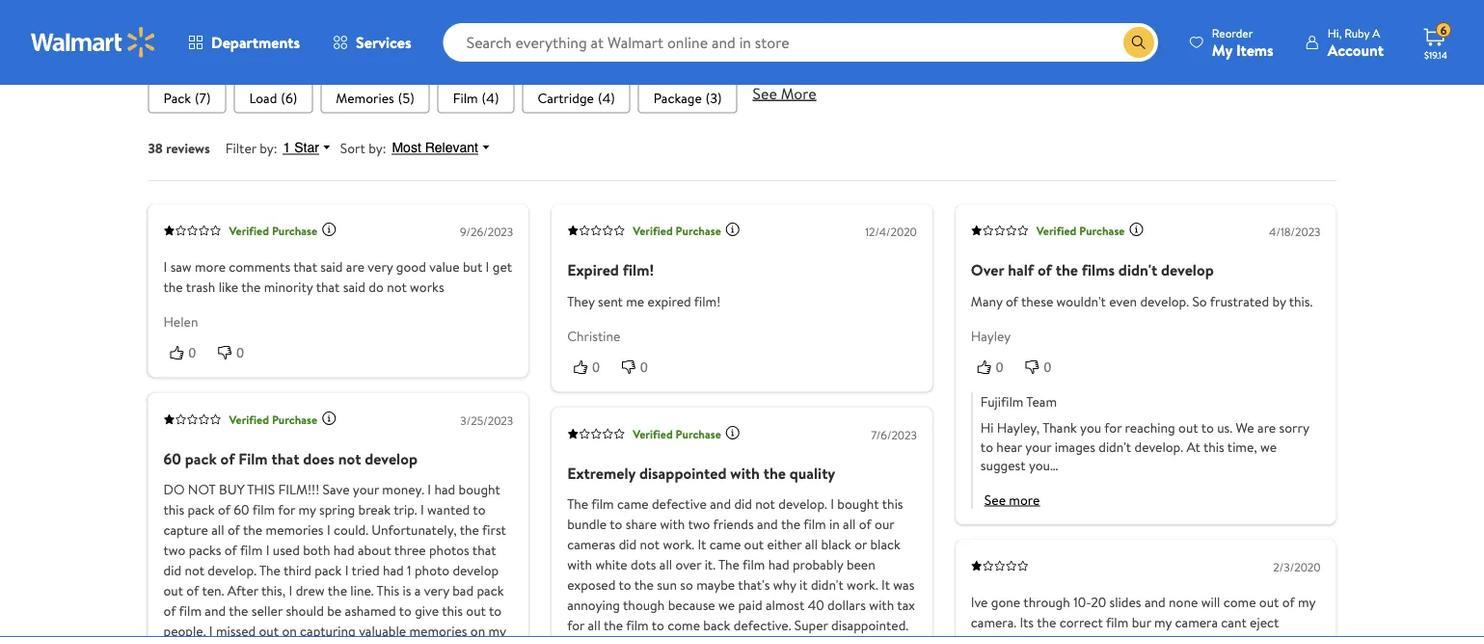 Task type: locate. For each thing, give the bounding box(es) containing it.
list item containing pictures
[[244, 44, 348, 75]]

0 horizontal spatial came
[[617, 495, 649, 514]]

wouldn't
[[1057, 292, 1106, 310]]

relevant
[[425, 140, 478, 156]]

black down the in
[[821, 535, 851, 554]]

12/4/2020
[[865, 224, 917, 240]]

2 by: from the left
[[369, 138, 386, 157]]

film!!!
[[278, 480, 319, 499]]

list item containing memories
[[321, 82, 430, 113]]

0 horizontal spatial 1
[[283, 140, 291, 156]]

2 horizontal spatial for
[[1104, 419, 1122, 438]]

1 vertical spatial didn't
[[1099, 438, 1131, 456]]

film down quality
[[453, 88, 478, 107]]

out up "eject"
[[1259, 593, 1279, 612]]

see more
[[753, 82, 816, 103]]

came down friends
[[710, 535, 741, 554]]

camera
[[665, 49, 711, 68]]

the up though
[[634, 576, 654, 595]]

didn't
[[1119, 259, 1157, 280], [1099, 438, 1131, 456], [811, 576, 844, 595]]

(20)
[[515, 49, 539, 68]]

many of these wouldn't even develop. so frustrated by this.
[[971, 292, 1313, 310]]

probably
[[793, 556, 843, 574]]

0 vertical spatial 60
[[163, 448, 181, 469]]

the right it. on the bottom
[[718, 556, 740, 574]]

1 vertical spatial film
[[238, 448, 268, 469]]

film
[[591, 495, 614, 514], [252, 501, 275, 520], [804, 515, 826, 534], [240, 541, 263, 560], [743, 556, 765, 574], [179, 602, 202, 621], [1106, 613, 1129, 632], [626, 616, 649, 635]]

1 vertical spatial we
[[718, 596, 735, 615]]

purchase for expired film!
[[676, 222, 721, 239]]

didn't inside the film came defective and did not develop. i bought this bundle to share with two friends and the film in all of our cameras did not work. it came out either all black or black with white dots all over it. the film had probably been exposed to the sun so maybe that's why it didn't work. it was annoying though because we paid almost 40 dollars with tax for all the film to come back defective. super disappointed.
[[811, 576, 844, 595]]

film! up me on the left of the page
[[623, 259, 654, 280]]

break
[[358, 501, 391, 520]]

very up do
[[368, 257, 393, 276]]

come up cant
[[1224, 593, 1256, 612]]

correct
[[1060, 613, 1103, 632]]

0 vertical spatial more
[[195, 257, 226, 276]]

pictures
[[260, 49, 308, 68]]

1 horizontal spatial did
[[619, 535, 637, 554]]

list
[[148, 44, 1336, 75]]

didn't down probably at the right bottom of the page
[[811, 576, 844, 595]]

2 horizontal spatial did
[[734, 495, 752, 514]]

that down first
[[472, 541, 496, 560]]

0 horizontal spatial develop
[[365, 448, 418, 469]]

not inside the "i saw more comments that said are very good value but i get the trash like the minority that said do not works"
[[387, 277, 407, 296]]

0 vertical spatial my
[[299, 501, 316, 520]]

list item containing package
[[638, 82, 737, 113]]

we right time,
[[1260, 438, 1277, 456]]

out inside 'fujifilm team hi hayley, thank you for reaching out to us.  we are sorry to hear your images didn't develop.  at this time, we suggest you...'
[[1179, 419, 1198, 438]]

out left us.
[[1179, 419, 1198, 438]]

the down annoying
[[604, 616, 623, 635]]

(4) for film (4)
[[482, 88, 499, 107]]

0 horizontal spatial more
[[195, 257, 226, 276]]

0 horizontal spatial my
[[299, 501, 316, 520]]

purchase for extremely disappointed with the quality
[[676, 426, 721, 442]]

1 vertical spatial work.
[[847, 576, 878, 595]]

0 horizontal spatial see
[[753, 82, 777, 103]]

verified up over half of the films didn't develop in the top right of the page
[[1037, 222, 1077, 239]]

0 vertical spatial we
[[1260, 438, 1277, 456]]

1 horizontal spatial came
[[710, 535, 741, 554]]

0 horizontal spatial come
[[668, 616, 700, 635]]

film down though
[[626, 616, 649, 635]]

and down ten.
[[205, 602, 226, 621]]

we up the back
[[718, 596, 735, 615]]

i right money.
[[428, 480, 431, 499]]

0 vertical spatial it
[[698, 535, 706, 554]]

our
[[875, 515, 894, 534]]

film inside the see more list
[[453, 88, 478, 107]]

filter by:
[[225, 138, 277, 157]]

half
[[1008, 259, 1034, 280]]

1 inside popup button
[[283, 140, 291, 156]]

2 horizontal spatial black
[[1090, 633, 1120, 637]]

list containing price
[[148, 44, 1336, 75]]

walmart image
[[31, 27, 156, 58]]

1 vertical spatial for
[[278, 501, 295, 520]]

0 vertical spatial film
[[453, 88, 478, 107]]

1 vertical spatial see
[[984, 491, 1006, 509]]

Walmart Site-Wide search field
[[443, 23, 1158, 62]]

i up the in
[[831, 495, 834, 514]]

list item containing film
[[437, 82, 514, 113]]

1 vertical spatial it
[[881, 576, 890, 595]]

out down seller
[[259, 622, 279, 637]]

filter
[[225, 138, 256, 157]]

0 horizontal spatial very
[[368, 257, 393, 276]]

10-
[[1074, 593, 1091, 612]]

pack down not
[[188, 501, 215, 520]]

0 horizontal spatial the
[[259, 561, 281, 580]]

2 vertical spatial for
[[567, 616, 585, 635]]

all inside do not buy this film!!! save your money. i had bought this pack of 60 film for my spring break trip. i wanted to capture all of the memories i could. unfortunately, the first two packs of film i used both had about three photos that did not develop. the third pack i tried had 1 photo develop out of ten. after this, i drew the line. this is a very bad pack of film and the seller should be ashamed to give this out to people. i missed out on capturing valuable memorie
[[211, 521, 224, 540]]

38
[[148, 138, 163, 157]]

though
[[623, 596, 665, 615]]

your up "break"
[[353, 480, 379, 499]]

2 vertical spatial did
[[163, 561, 181, 580]]

did up friends
[[734, 495, 752, 514]]

my down 2/3/2020 at the right bottom of the page
[[1298, 593, 1316, 612]]

(4) down kids (12)
[[598, 88, 615, 107]]

0 horizontal spatial work.
[[663, 535, 694, 554]]

purchase up expired
[[676, 222, 721, 239]]

verified purchase for over half of the films didn't develop
[[1037, 222, 1125, 239]]

disappointed.
[[831, 616, 909, 635]]

verified
[[229, 222, 269, 239], [633, 222, 673, 239], [1037, 222, 1077, 239], [229, 411, 269, 428], [633, 426, 673, 442]]

with down defective
[[660, 515, 685, 534]]

0 horizontal spatial 60
[[163, 448, 181, 469]]

0 vertical spatial two
[[688, 515, 710, 534]]

film up the this
[[238, 448, 268, 469]]

my inside do not buy this film!!! save your money. i had bought this pack of 60 film for my spring break trip. i wanted to capture all of the memories i could. unfortunately, the first two packs of film i used both had about three photos that did not develop. the third pack i tried had 1 photo develop out of ten. after this, i drew the line. this is a very bad pack of film and the seller should be ashamed to give this out to people. i missed out on capturing valuable memorie
[[299, 501, 316, 520]]

1 horizontal spatial more
[[1009, 491, 1040, 509]]

package
[[654, 88, 702, 107]]

did
[[734, 495, 752, 514], [619, 535, 637, 554], [163, 561, 181, 580]]

1 horizontal spatial come
[[1224, 593, 1256, 612]]

1 vertical spatial said
[[343, 277, 365, 296]]

images
[[1055, 438, 1095, 456]]

over
[[676, 556, 701, 574]]

bought up the in
[[837, 495, 879, 514]]

its
[[1020, 613, 1034, 632]]

quality
[[790, 463, 835, 484]]

1 left star
[[283, 140, 291, 156]]

1 vertical spatial your
[[353, 480, 379, 499]]

develop. up the after
[[208, 561, 256, 580]]

minority
[[264, 277, 313, 296]]

very right a
[[424, 582, 449, 601]]

1 horizontal spatial (4)
[[598, 88, 615, 107]]

60
[[163, 448, 181, 469], [234, 501, 249, 520]]

for right you
[[1104, 419, 1122, 438]]

1 down three
[[407, 561, 411, 580]]

1 star button
[[277, 139, 340, 157]]

purchase for over half of the films didn't develop
[[1079, 222, 1125, 239]]

do
[[163, 480, 185, 499]]

not right does
[[338, 448, 361, 469]]

1 vertical spatial very
[[424, 582, 449, 601]]

1 vertical spatial did
[[619, 535, 637, 554]]

0 vertical spatial very
[[368, 257, 393, 276]]

0
[[189, 345, 196, 361], [237, 345, 244, 361], [592, 360, 600, 375], [640, 360, 648, 375], [996, 360, 1004, 375], [1044, 360, 1052, 375]]

verified purchase information image
[[725, 222, 740, 237], [1129, 222, 1144, 237], [321, 411, 337, 426], [725, 425, 740, 441]]

didn't right images
[[1099, 438, 1131, 456]]

photos
[[429, 541, 469, 560]]

bought inside the film came defective and did not develop. i bought this bundle to share with two friends and the film in all of our cameras did not work. it came out either all black or black with white dots all over it. the film had probably been exposed to the sun so maybe that's why it didn't work. it was annoying though because we paid almost 40 dollars with tax for all the film to come back defective. super disappointed.
[[837, 495, 879, 514]]

all up probably at the right bottom of the page
[[805, 535, 818, 554]]

0 vertical spatial come
[[1224, 593, 1256, 612]]

verified purchase for 60 pack of film that does not develop
[[229, 411, 317, 428]]

account
[[1328, 39, 1384, 60]]

none
[[1169, 593, 1198, 612]]

verified for expired film!
[[633, 222, 673, 239]]

1 horizontal spatial 1
[[407, 561, 411, 580]]

0 horizontal spatial film
[[238, 448, 268, 469]]

1 vertical spatial come
[[668, 616, 700, 635]]

frustrated
[[1210, 292, 1269, 310]]

capturing
[[300, 622, 356, 637]]

cameras
[[567, 535, 616, 554]]

and up either
[[757, 515, 778, 534]]

develop inside do not buy this film!!! save your money. i had bought this pack of 60 film for my spring break trip. i wanted to capture all of the memories i could. unfortunately, the first two packs of film i used both had about three photos that did not develop. the third pack i tried had 1 photo develop out of ten. after this, i drew the line. this is a very bad pack of film and the seller should be ashamed to give this out to people. i missed out on capturing valuable memorie
[[453, 561, 499, 580]]

trip.
[[394, 501, 417, 520]]

for inside do not buy this film!!! save your money. i had bought this pack of 60 film for my spring break trip. i wanted to capture all of the memories i could. unfortunately, the first two packs of film i used both had about three photos that did not develop. the third pack i tried had 1 photo develop out of ten. after this, i drew the line. this is a very bad pack of film and the seller should be ashamed to give this out to people. i missed out on capturing valuable memorie
[[278, 501, 295, 520]]

verified purchase up 60 pack of film that does not develop
[[229, 411, 317, 428]]

60 down buy
[[234, 501, 249, 520]]

2 vertical spatial didn't
[[811, 576, 844, 595]]

came up 'share'
[[617, 495, 649, 514]]

list item containing price
[[148, 44, 237, 75]]

and up bur
[[1145, 593, 1166, 612]]

see inside list
[[753, 82, 777, 103]]

packs
[[189, 541, 221, 560]]

this.
[[1289, 292, 1313, 310]]

0 vertical spatial 1
[[283, 140, 291, 156]]

hear
[[997, 438, 1022, 456]]

capture
[[163, 521, 208, 540]]

film inside ive gone through 10-20 slides and none will come out of my camera.   its the correct film bur my camera cant eject anything except the black protective cover which look li
[[1106, 613, 1129, 632]]

are inside the "i saw more comments that said are very good value but i get the trash like the minority that said do not works"
[[346, 257, 365, 276]]

2 vertical spatial develop
[[453, 561, 499, 580]]

pack (7)
[[163, 88, 211, 107]]

by: for filter by:
[[260, 138, 277, 157]]

black down our in the right bottom of the page
[[870, 535, 901, 554]]

this right at
[[1203, 438, 1224, 456]]

1 horizontal spatial work.
[[847, 576, 878, 595]]

bought up wanted in the bottom of the page
[[459, 480, 500, 499]]

0 vertical spatial your
[[1025, 438, 1052, 456]]

1 vertical spatial are
[[1258, 419, 1276, 438]]

1 vertical spatial more
[[1009, 491, 1040, 509]]

hayley,
[[997, 419, 1040, 438]]

the left first
[[460, 521, 479, 540]]

1 horizontal spatial two
[[688, 515, 710, 534]]

1 (4) from the left
[[482, 88, 499, 107]]

that
[[293, 257, 317, 276], [316, 277, 340, 296], [271, 448, 299, 469], [472, 541, 496, 560]]

bought inside do not buy this film!!! save your money. i had bought this pack of 60 film for my spring break trip. i wanted to capture all of the memories i could. unfortunately, the first two packs of film i used both had about three photos that did not develop. the third pack i tried had 1 photo develop out of ten. after this, i drew the line. this is a very bad pack of film and the seller should be ashamed to give this out to people. i missed out on capturing valuable memorie
[[459, 480, 500, 499]]

verified purchase up comments
[[229, 222, 317, 239]]

see for see more
[[984, 491, 1006, 509]]

work. down been
[[847, 576, 878, 595]]

1 horizontal spatial by:
[[369, 138, 386, 157]]

had down could. on the left bottom of page
[[333, 541, 355, 560]]

1 horizontal spatial are
[[1258, 419, 1276, 438]]

load (6)
[[249, 88, 297, 107]]

they
[[567, 292, 595, 310]]

my
[[1212, 39, 1233, 60]]

bad
[[452, 582, 474, 601]]

1 horizontal spatial we
[[1260, 438, 1277, 456]]

2 horizontal spatial the
[[718, 556, 740, 574]]

for inside 'fujifilm team hi hayley, thank you for reaching out to us.  we are sorry to hear your images didn't develop.  at this time, we suggest you...'
[[1104, 419, 1122, 438]]

this inside the film came defective and did not develop. i bought this bundle to share with two friends and the film in all of our cameras did not work. it came out either all black or black with white dots all over it. the film had probably been exposed to the sun so maybe that's why it didn't work. it was annoying though because we paid almost 40 dollars with tax for all the film to come back defective. super disappointed.
[[882, 495, 903, 514]]

0 horizontal spatial are
[[346, 257, 365, 276]]

protective
[[1123, 633, 1184, 637]]

0 horizontal spatial we
[[718, 596, 735, 615]]

film!
[[623, 259, 654, 280], [694, 292, 721, 310]]

your inside 'fujifilm team hi hayley, thank you for reaching out to us.  we are sorry to hear your images didn't develop.  at this time, we suggest you...'
[[1025, 438, 1052, 456]]

said
[[320, 257, 343, 276], [343, 277, 365, 296]]

verified purchase information image for film!
[[725, 222, 740, 237]]

said left do
[[343, 277, 365, 296]]

1 horizontal spatial very
[[424, 582, 449, 601]]

0 vertical spatial develop
[[1161, 259, 1214, 280]]

this down bad
[[442, 602, 463, 621]]

suggest
[[981, 456, 1026, 475]]

more down "you..."
[[1009, 491, 1040, 509]]

not right do
[[387, 277, 407, 296]]

(4) down quality
[[482, 88, 499, 107]]

2 horizontal spatial my
[[1298, 593, 1316, 612]]

0 horizontal spatial two
[[163, 541, 186, 560]]

all up packs
[[211, 521, 224, 540]]

for up the memories
[[278, 501, 295, 520]]

1 horizontal spatial develop
[[453, 561, 499, 580]]

2 vertical spatial my
[[1154, 613, 1172, 632]]

time,
[[1227, 438, 1257, 456]]

more inside the "i saw more comments that said are very good value but i get the trash like the minority that said do not works"
[[195, 257, 226, 276]]

pictures (31)
[[260, 49, 332, 68]]

1 vertical spatial my
[[1298, 593, 1316, 612]]

verified up disappointed
[[633, 426, 673, 442]]

1 horizontal spatial for
[[567, 616, 585, 635]]

for inside the film came defective and did not develop. i bought this bundle to share with two friends and the film in all of our cameras did not work. it came out either all black or black with white dots all over it. the film had probably been exposed to the sun so maybe that's why it didn't work. it was annoying though because we paid almost 40 dollars with tax for all the film to come back defective. super disappointed.
[[567, 616, 585, 635]]

value
[[371, 49, 403, 68]]

1 vertical spatial two
[[163, 541, 186, 560]]

0 horizontal spatial for
[[278, 501, 295, 520]]

0 vertical spatial are
[[346, 257, 365, 276]]

your right the hear
[[1025, 438, 1052, 456]]

0 horizontal spatial bought
[[459, 480, 500, 499]]

are left good
[[346, 257, 365, 276]]

helen
[[163, 312, 198, 331]]

package (3)
[[654, 88, 722, 107]]

0 vertical spatial see
[[753, 82, 777, 103]]

(3)
[[706, 88, 722, 107]]

with down 'cameras'
[[567, 556, 592, 574]]

get
[[493, 257, 512, 276]]

photo
[[415, 561, 449, 580]]

develop. left at
[[1135, 438, 1183, 456]]

out
[[1179, 419, 1198, 438], [744, 535, 764, 554], [163, 582, 183, 601], [1259, 593, 1279, 612], [466, 602, 486, 621], [259, 622, 279, 637]]

two down the capture
[[163, 541, 186, 560]]

0 horizontal spatial did
[[163, 561, 181, 580]]

hi, ruby a account
[[1328, 25, 1384, 60]]

4/18/2023
[[1269, 224, 1321, 240]]

black inside ive gone through 10-20 slides and none will come out of my camera.   its the correct film bur my camera cant eject anything except the black protective cover which look li
[[1090, 633, 1120, 637]]

the left "quality"
[[763, 463, 786, 484]]

see
[[753, 82, 777, 103], [984, 491, 1006, 509]]

1 vertical spatial 60
[[234, 501, 249, 520]]

1 vertical spatial develop
[[365, 448, 418, 469]]

this inside 'fujifilm team hi hayley, thank you for reaching out to us.  we are sorry to hear your images didn't develop.  at this time, we suggest you...'
[[1203, 438, 1224, 456]]

1 horizontal spatial film!
[[694, 292, 721, 310]]

list item containing pack
[[148, 82, 226, 113]]

develop. down "quality"
[[779, 495, 827, 514]]

frequent mentions
[[148, 2, 276, 23]]

didn't inside 'fujifilm team hi hayley, thank you for reaching out to us.  we are sorry to hear your images didn't develop.  at this time, we suggest you...'
[[1099, 438, 1131, 456]]

two
[[688, 515, 710, 534], [163, 541, 186, 560]]

that inside do not buy this film!!! save your money. i had bought this pack of 60 film for my spring break trip. i wanted to capture all of the memories i could. unfortunately, the first two packs of film i used both had about three photos that did not develop. the third pack i tried had 1 photo develop out of ten. after this, i drew the line. this is a very bad pack of film and the seller should be ashamed to give this out to people. i missed out on capturing valuable memorie
[[472, 541, 496, 560]]

verified purchase up over half of the films didn't develop in the top right of the page
[[1037, 222, 1125, 239]]

list item
[[148, 44, 237, 75], [244, 44, 348, 75], [355, 44, 445, 75], [453, 44, 555, 75], [563, 44, 642, 75], [650, 44, 747, 75], [754, 44, 877, 75], [148, 82, 226, 113], [234, 82, 313, 113], [321, 82, 430, 113], [437, 82, 514, 113], [522, 82, 630, 113], [638, 82, 737, 113]]

1 vertical spatial 1
[[407, 561, 411, 580]]

out down bad
[[466, 602, 486, 621]]

6
[[1440, 22, 1447, 38]]

the up bundle
[[567, 495, 588, 514]]

work. up over
[[663, 535, 694, 554]]

1 horizontal spatial film
[[453, 88, 478, 107]]

search icon image
[[1131, 35, 1146, 50]]

2 (4) from the left
[[598, 88, 615, 107]]

didn't up many of these wouldn't even develop. so frustrated by this.
[[1119, 259, 1157, 280]]

frequent
[[148, 2, 209, 23]]

verified for 60 pack of film that does not develop
[[229, 411, 269, 428]]

more
[[781, 82, 816, 103]]

defective.
[[734, 616, 791, 635]]

memories
[[336, 88, 394, 107]]

develop. inside the film came defective and did not develop. i bought this bundle to share with two friends and the film in all of our cameras did not work. it came out either all black or black with white dots all over it. the film had probably been exposed to the sun so maybe that's why it didn't work. it was annoying though because we paid almost 40 dollars with tax for all the film to come back defective. super disappointed.
[[779, 495, 827, 514]]

0 horizontal spatial film!
[[623, 259, 654, 280]]

load
[[249, 88, 277, 107]]

develop. inside 'fujifilm team hi hayley, thank you for reaching out to us.  we are sorry to hear your images didn't develop.  at this time, we suggest you...'
[[1135, 438, 1183, 456]]

1 horizontal spatial 60
[[234, 501, 249, 520]]

said down verified purchase information icon
[[320, 257, 343, 276]]

0 button
[[163, 343, 211, 362], [211, 343, 259, 362], [567, 357, 615, 377], [615, 357, 663, 377], [971, 357, 1019, 377], [1019, 357, 1067, 377]]

see left more
[[753, 82, 777, 103]]

1
[[283, 140, 291, 156], [407, 561, 411, 580]]

verified purchase for expired film!
[[633, 222, 721, 239]]

0 horizontal spatial by:
[[260, 138, 277, 157]]

1 horizontal spatial see
[[984, 491, 1006, 509]]

(4)
[[482, 88, 499, 107], [598, 88, 615, 107]]

like
[[219, 277, 238, 296]]

1 horizontal spatial your
[[1025, 438, 1052, 456]]

0 horizontal spatial (4)
[[482, 88, 499, 107]]

1 horizontal spatial bought
[[837, 495, 879, 514]]

it
[[698, 535, 706, 554], [881, 576, 890, 595]]

0 vertical spatial for
[[1104, 419, 1122, 438]]

quality
[[469, 49, 511, 68]]

purchase left verified purchase information icon
[[272, 222, 317, 239]]

1 horizontal spatial it
[[881, 576, 890, 595]]

1 by: from the left
[[260, 138, 277, 157]]



Task type: describe. For each thing, give the bounding box(es) containing it.
will
[[1201, 593, 1220, 612]]

all down annoying
[[588, 616, 601, 635]]

cant
[[1221, 613, 1247, 632]]

to left 'share'
[[610, 515, 622, 534]]

see more button
[[753, 82, 816, 103]]

0 horizontal spatial black
[[821, 535, 851, 554]]

we inside 'fujifilm team hi hayley, thank you for reaching out to us.  we are sorry to hear your images didn't develop.  at this time, we suggest you...'
[[1260, 438, 1277, 456]]

the down correct
[[1067, 633, 1087, 637]]

to down though
[[652, 616, 664, 635]]

all up sun
[[659, 556, 672, 574]]

see for see more
[[753, 82, 777, 103]]

to up first
[[473, 501, 486, 520]]

the down comments
[[241, 277, 261, 296]]

come inside ive gone through 10-20 slides and none will come out of my camera.   its the correct film bur my camera cant eject anything except the black protective cover which look li
[[1224, 593, 1256, 612]]

list item containing value
[[355, 44, 445, 75]]

but
[[463, 257, 482, 276]]

to down is
[[399, 602, 412, 621]]

line.
[[350, 582, 374, 601]]

most relevant
[[392, 140, 478, 156]]

the film came defective and did not develop. i bought this bundle to share with two friends and the film in all of our cameras did not work. it came out either all black or black with white dots all over it. the film had probably been exposed to the sun so maybe that's why it didn't work. it was annoying though because we paid almost 40 dollars with tax for all the film to come back defective. super disappointed.
[[567, 495, 915, 635]]

ruby
[[1345, 25, 1370, 41]]

list item containing cartridge
[[522, 82, 630, 113]]

to left the hear
[[981, 438, 993, 456]]

are inside 'fujifilm team hi hayley, thank you for reaching out to us.  we are sorry to hear your images didn't develop.  at this time, we suggest you...'
[[1258, 419, 1276, 438]]

extremely disappointed with the quality
[[567, 463, 835, 484]]

does
[[303, 448, 334, 469]]

mentions
[[213, 2, 276, 23]]

0 up team
[[1044, 360, 1052, 375]]

verified purchase information image
[[321, 222, 337, 237]]

hi,
[[1328, 25, 1342, 41]]

ive
[[971, 593, 988, 612]]

the inside do not buy this film!!! save your money. i had bought this pack of 60 film for my spring break trip. i wanted to capture all of the memories i could. unfortunately, the first two packs of film i used both had about three photos that did not develop. the third pack i tried had 1 photo develop out of ten. after this, i drew the line. this is a very bad pack of film and the seller should be ashamed to give this out to people. i missed out on capturing valuable memorie
[[259, 561, 281, 580]]

0 down christine
[[592, 360, 600, 375]]

been
[[847, 556, 875, 574]]

$19.14
[[1424, 48, 1447, 61]]

all right the in
[[843, 515, 856, 534]]

(4) for cartridge (4)
[[598, 88, 615, 107]]

verified purchase information image for pack
[[321, 411, 337, 426]]

this down the do
[[163, 501, 184, 520]]

out left ten.
[[163, 582, 183, 601]]

0 down hayley
[[996, 360, 1004, 375]]

not up dots at bottom
[[640, 535, 660, 554]]

except
[[1025, 633, 1064, 637]]

had inside the film came defective and did not develop. i bought this bundle to share with two friends and the film in all of our cameras did not work. it came out either all black or black with white dots all over it. the film had probably been exposed to the sun so maybe that's why it didn't work. it was annoying though because we paid almost 40 dollars with tax for all the film to come back defective. super disappointed.
[[768, 556, 789, 574]]

the down saw
[[163, 277, 183, 296]]

of inside ive gone through 10-20 slides and none will come out of my camera.   its the correct film bur my camera cant eject anything except the black protective cover which look li
[[1282, 593, 1295, 612]]

come inside the film came defective and did not develop. i bought this bundle to share with two friends and the film in all of our cameras did not work. it came out either all black or black with white dots all over it. the film had probably been exposed to the sun so maybe that's why it didn't work. it was annoying though because we paid almost 40 dollars with tax for all the film to come back defective. super disappointed.
[[668, 616, 700, 635]]

verified for over half of the films didn't develop
[[1037, 222, 1077, 239]]

0 horizontal spatial it
[[698, 535, 706, 554]]

this,
[[261, 582, 286, 601]]

1 horizontal spatial the
[[567, 495, 588, 514]]

why
[[773, 576, 796, 595]]

quality (20)
[[469, 49, 539, 68]]

by
[[1272, 292, 1286, 310]]

could.
[[334, 521, 368, 540]]

about
[[358, 541, 391, 560]]

pack
[[163, 88, 191, 107]]

anything
[[971, 633, 1021, 637]]

7/6/2023
[[871, 427, 917, 443]]

christine
[[567, 327, 620, 346]]

verified for extremely disappointed with the quality
[[633, 426, 673, 442]]

verified up comments
[[229, 222, 269, 239]]

out inside ive gone through 10-20 slides and none will come out of my camera.   its the correct film bur my camera cant eject anything except the black protective cover which look li
[[1259, 593, 1279, 612]]

1 horizontal spatial my
[[1154, 613, 1172, 632]]

0 vertical spatial work.
[[663, 535, 694, 554]]

super
[[795, 616, 828, 635]]

list item containing kids
[[563, 44, 642, 75]]

(12)
[[606, 49, 627, 68]]

back
[[703, 616, 730, 635]]

i inside the film came defective and did not develop. i bought this bundle to share with two friends and the film in all of our cameras did not work. it came out either all black or black with white dots all over it. the film had probably been exposed to the sun so maybe that's why it didn't work. it was annoying though because we paid almost 40 dollars with tax for all the film to come back defective. super disappointed.
[[831, 495, 834, 514]]

and up friends
[[710, 495, 731, 514]]

38 reviews
[[148, 138, 210, 157]]

0 down helen
[[189, 345, 196, 361]]

with up friends
[[730, 463, 760, 484]]

and inside do not buy this film!!! save your money. i had bought this pack of 60 film for my spring break trip. i wanted to capture all of the memories i could. unfortunately, the first two packs of film i used both had about three photos that did not develop. the third pack i tried had 1 photo develop out of ten. after this, i drew the line. this is a very bad pack of film and the seller should be ashamed to give this out to people. i missed out on capturing valuable memorie
[[205, 602, 226, 621]]

ive gone through 10-20 slides and none will come out of my camera.   its the correct film bur my camera cant eject anything except the black protective cover which look li
[[971, 593, 1316, 637]]

by: for sort by:
[[369, 138, 386, 157]]

pack up not
[[185, 448, 217, 469]]

purchase for 60 pack of film that does not develop
[[272, 411, 317, 428]]

used
[[273, 541, 300, 560]]

that left does
[[271, 448, 299, 469]]

the up either
[[781, 515, 801, 534]]

40
[[808, 596, 824, 615]]

i left missed
[[209, 622, 213, 637]]

i left get
[[486, 257, 489, 276]]

with up disappointed.
[[869, 596, 894, 615]]

tried
[[352, 561, 380, 580]]

on
[[282, 622, 297, 637]]

very inside the "i saw more comments that said are very good value but i get the trash like the minority that said do not works"
[[368, 257, 393, 276]]

expired film!
[[567, 259, 654, 280]]

the up be
[[328, 582, 347, 601]]

your inside do not buy this film!!! save your money. i had bought this pack of 60 film for my spring break trip. i wanted to capture all of the memories i could. unfortunately, the first two packs of film i used both had about three photos that did not develop. the third pack i tried had 1 photo develop out of ten. after this, i drew the line. this is a very bad pack of film and the seller should be ashamed to give this out to people. i missed out on capturing valuable memorie
[[353, 480, 379, 499]]

both
[[303, 541, 330, 560]]

either
[[767, 535, 802, 554]]

i right trip.
[[420, 501, 424, 520]]

not
[[188, 480, 216, 499]]

i left used
[[266, 541, 269, 560]]

film left used
[[240, 541, 263, 560]]

film (4)
[[453, 88, 499, 107]]

three
[[394, 541, 426, 560]]

i left tried
[[345, 561, 349, 580]]

i right this,
[[289, 582, 292, 601]]

two inside the film came defective and did not develop. i bought this bundle to share with two friends and the film in all of our cameras did not work. it came out either all black or black with white dots all over it. the film had probably been exposed to the sun so maybe that's why it didn't work. it was annoying though because we paid almost 40 dollars with tax for all the film to come back defective. super disappointed.
[[688, 515, 710, 534]]

list item containing quality
[[453, 44, 555, 75]]

cover
[[1187, 633, 1220, 637]]

1 vertical spatial came
[[710, 535, 741, 554]]

the left films
[[1056, 259, 1078, 280]]

defective
[[652, 495, 707, 514]]

to left us.
[[1201, 419, 1214, 438]]

they sent me expired film!
[[567, 292, 721, 310]]

which
[[1223, 633, 1257, 637]]

i left saw
[[163, 257, 167, 276]]

that right minority
[[316, 277, 340, 296]]

pack down both
[[315, 561, 342, 580]]

develop. left so at the top right of page
[[1140, 292, 1189, 310]]

to down white
[[619, 576, 631, 595]]

(8)
[[845, 49, 861, 68]]

memories (5)
[[336, 88, 414, 107]]

develop. inside do not buy this film!!! save your money. i had bought this pack of 60 film for my spring break trip. i wanted to capture all of the memories i could. unfortunately, the first two packs of film i used both had about three photos that did not develop. the third pack i tried had 1 photo develop out of ten. after this, i drew the line. this is a very bad pack of film and the seller should be ashamed to give this out to people. i missed out on capturing valuable memorie
[[208, 561, 256, 580]]

value
[[429, 257, 460, 276]]

see more list
[[148, 82, 1336, 113]]

we inside the film came defective and did not develop. i bought this bundle to share with two friends and the film in all of our cameras did not work. it came out either all black or black with white dots all over it. the film had probably been exposed to the sun so maybe that's why it didn't work. it was annoying though because we paid almost 40 dollars with tax for all the film to come back defective. super disappointed.
[[718, 596, 735, 615]]

many
[[971, 292, 1003, 310]]

the up missed
[[229, 602, 248, 621]]

did inside do not buy this film!!! save your money. i had bought this pack of 60 film for my spring break trip. i wanted to capture all of the memories i could. unfortunately, the first two packs of film i used both had about three photos that did not develop. the third pack i tried had 1 photo develop out of ten. after this, i drew the line. this is a very bad pack of film and the seller should be ashamed to give this out to people. i missed out on capturing valuable memorie
[[163, 561, 181, 580]]

camera
[[1175, 613, 1218, 632]]

Search search field
[[443, 23, 1158, 62]]

verified purchase information image for disappointed
[[725, 425, 740, 441]]

out inside the film came defective and did not develop. i bought this bundle to share with two friends and the film in all of our cameras did not work. it came out either all black or black with white dots all over it. the film had probably been exposed to the sun so maybe that's why it didn't work. it was annoying though because we paid almost 40 dollars with tax for all the film to come back defective. super disappointed.
[[744, 535, 764, 554]]

1 star
[[283, 140, 319, 156]]

so
[[680, 576, 693, 595]]

verified purchase information image for half
[[1129, 222, 1144, 237]]

(7)
[[195, 88, 211, 107]]

see more
[[984, 491, 1040, 509]]

star
[[294, 140, 319, 156]]

most relevant button
[[386, 139, 499, 157]]

kids
[[578, 49, 602, 68]]

exposed
[[567, 576, 616, 595]]

and inside ive gone through 10-20 slides and none will come out of my camera.   its the correct film bur my camera cant eject anything except the black protective cover which look li
[[1145, 593, 1166, 612]]

to right give
[[489, 602, 502, 621]]

list item containing load
[[234, 82, 313, 113]]

do not buy this film!!! save your money. i had bought this pack of 60 film for my spring break trip. i wanted to capture all of the memories i could. unfortunately, the first two packs of film i used both had about three photos that did not develop. the third pack i tried had 1 photo develop out of ten. after this, i drew the line. this is a very bad pack of film and the seller should be ashamed to give this out to people. i missed out on capturing valuable memorie
[[163, 480, 506, 637]]

film up that's
[[743, 556, 765, 574]]

1 vertical spatial film!
[[694, 292, 721, 310]]

most
[[392, 140, 421, 156]]

of
[[800, 49, 816, 68]]

film left the in
[[804, 515, 826, 534]]

0 down they sent me expired film!
[[640, 360, 648, 375]]

verified purchase for extremely disappointed with the quality
[[633, 426, 721, 442]]

cartridge
[[538, 88, 594, 107]]

over half of the films didn't develop
[[971, 259, 1214, 280]]

list item containing ease of use
[[754, 44, 877, 75]]

dots
[[631, 556, 656, 574]]

0 vertical spatial came
[[617, 495, 649, 514]]

seller
[[252, 602, 283, 621]]

60 inside do not buy this film!!! save your money. i had bought this pack of 60 film for my spring break trip. i wanted to capture all of the memories i could. unfortunately, the first two packs of film i used both had about three photos that did not develop. the third pack i tried had 1 photo develop out of ten. after this, i drew the line. this is a very bad pack of film and the seller should be ashamed to give this out to people. i missed out on capturing valuable memorie
[[234, 501, 249, 520]]

(9)
[[715, 49, 731, 68]]

0 vertical spatial film!
[[623, 259, 654, 280]]

you
[[1080, 419, 1101, 438]]

services button
[[316, 19, 428, 66]]

you...
[[1029, 456, 1058, 475]]

2 horizontal spatial develop
[[1161, 259, 1214, 280]]

do
[[369, 277, 384, 296]]

had up wanted in the bottom of the page
[[434, 480, 455, 499]]

not up either
[[755, 495, 775, 514]]

reaching
[[1125, 419, 1175, 438]]

disappointed
[[639, 463, 727, 484]]

i down spring
[[327, 521, 330, 540]]

paid
[[738, 596, 762, 615]]

slides
[[1110, 593, 1141, 612]]

1 inside do not buy this film!!! save your money. i had bought this pack of 60 film for my spring break trip. i wanted to capture all of the memories i could. unfortunately, the first two packs of film i used both had about three photos that did not develop. the third pack i tried had 1 photo develop out of ten. after this, i drew the line. this is a very bad pack of film and the seller should be ashamed to give this out to people. i missed out on capturing valuable memorie
[[407, 561, 411, 580]]

film up bundle
[[591, 495, 614, 514]]

the down the this
[[243, 521, 262, 540]]

0 vertical spatial did
[[734, 495, 752, 514]]

film down the this
[[252, 501, 275, 520]]

list item containing camera
[[650, 44, 747, 75]]

items
[[1236, 39, 1274, 60]]

that up minority
[[293, 257, 317, 276]]

0 vertical spatial didn't
[[1119, 259, 1157, 280]]

very inside do not buy this film!!! save your money. i had bought this pack of 60 film for my spring break trip. i wanted to capture all of the memories i could. unfortunately, the first two packs of film i used both had about three photos that did not develop. the third pack i tried had 1 photo develop out of ten. after this, i drew the line. this is a very bad pack of film and the seller should be ashamed to give this out to people. i missed out on capturing valuable memorie
[[424, 582, 449, 601]]

extremely
[[567, 463, 636, 484]]

had up the this
[[383, 561, 404, 580]]

the up the except
[[1037, 613, 1056, 632]]

film up people.
[[179, 602, 202, 621]]

missed
[[216, 622, 256, 637]]

of inside the film came defective and did not develop. i bought this bundle to share with two friends and the film in all of our cameras did not work. it came out either all black or black with white dots all over it. the film had probably been exposed to the sun so maybe that's why it didn't work. it was annoying though because we paid almost 40 dollars with tax for all the film to come back defective. super disappointed.
[[859, 515, 872, 534]]

a
[[1372, 25, 1380, 41]]

0 down like
[[237, 345, 244, 361]]

pack right bad
[[477, 582, 504, 601]]

not inside do not buy this film!!! save your money. i had bought this pack of 60 film for my spring break trip. i wanted to capture all of the memories i could. unfortunately, the first two packs of film i used both had about three photos that did not develop. the third pack i tried had 1 photo develop out of ten. after this, i drew the line. this is a very bad pack of film and the seller should be ashamed to give this out to people. i missed out on capturing valuable memorie
[[185, 561, 204, 580]]

ease of use (8)
[[770, 49, 861, 68]]

1 horizontal spatial black
[[870, 535, 901, 554]]

ease
[[770, 49, 796, 68]]

0 vertical spatial said
[[320, 257, 343, 276]]

services
[[356, 32, 411, 53]]

this
[[377, 582, 399, 601]]

two inside do not buy this film!!! save your money. i had bought this pack of 60 film for my spring break trip. i wanted to capture all of the memories i could. unfortunately, the first two packs of film i used both had about three photos that did not develop. the third pack i tried had 1 photo develop out of ten. after this, i drew the line. this is a very bad pack of film and the seller should be ashamed to give this out to people. i missed out on capturing valuable memorie
[[163, 541, 186, 560]]

it
[[799, 576, 808, 595]]

these
[[1021, 292, 1053, 310]]



Task type: vqa. For each thing, say whether or not it's contained in the screenshot.


